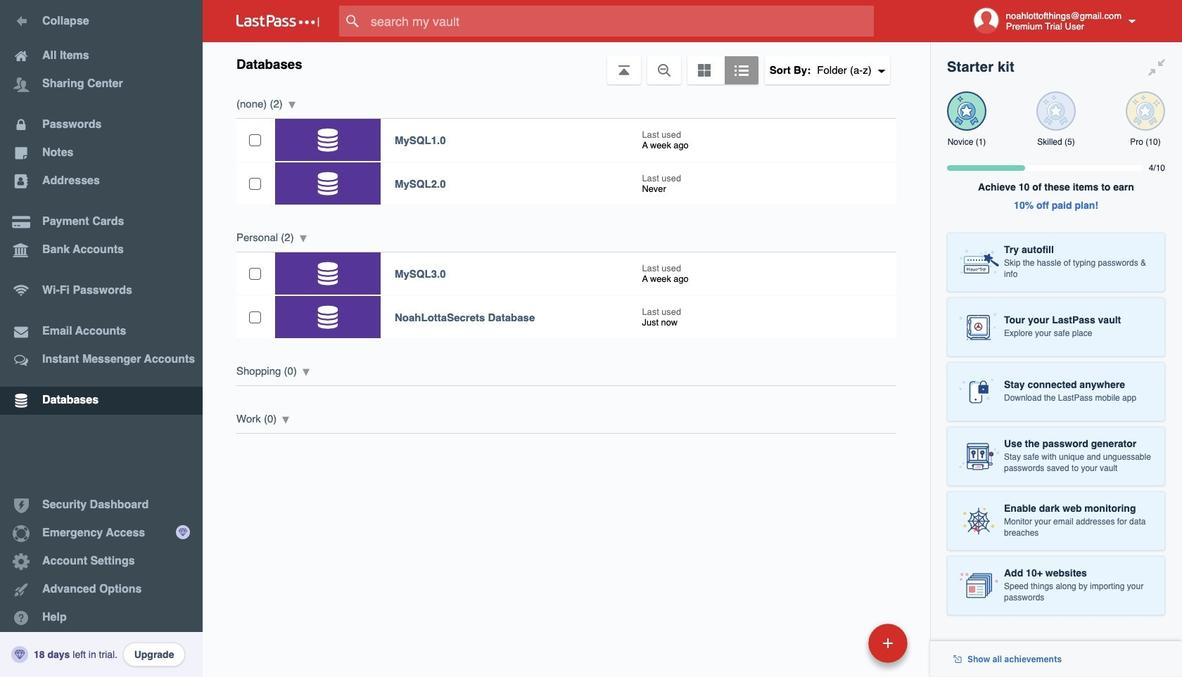 Task type: vqa. For each thing, say whether or not it's contained in the screenshot.
New item icon
no



Task type: describe. For each thing, give the bounding box(es) containing it.
vault options navigation
[[203, 42, 931, 84]]

search my vault text field
[[339, 6, 902, 37]]

Search search field
[[339, 6, 902, 37]]



Task type: locate. For each thing, give the bounding box(es) containing it.
new item element
[[772, 624, 913, 664]]

lastpass image
[[237, 15, 320, 27]]

main navigation navigation
[[0, 0, 203, 678]]

new item navigation
[[772, 620, 917, 678]]



